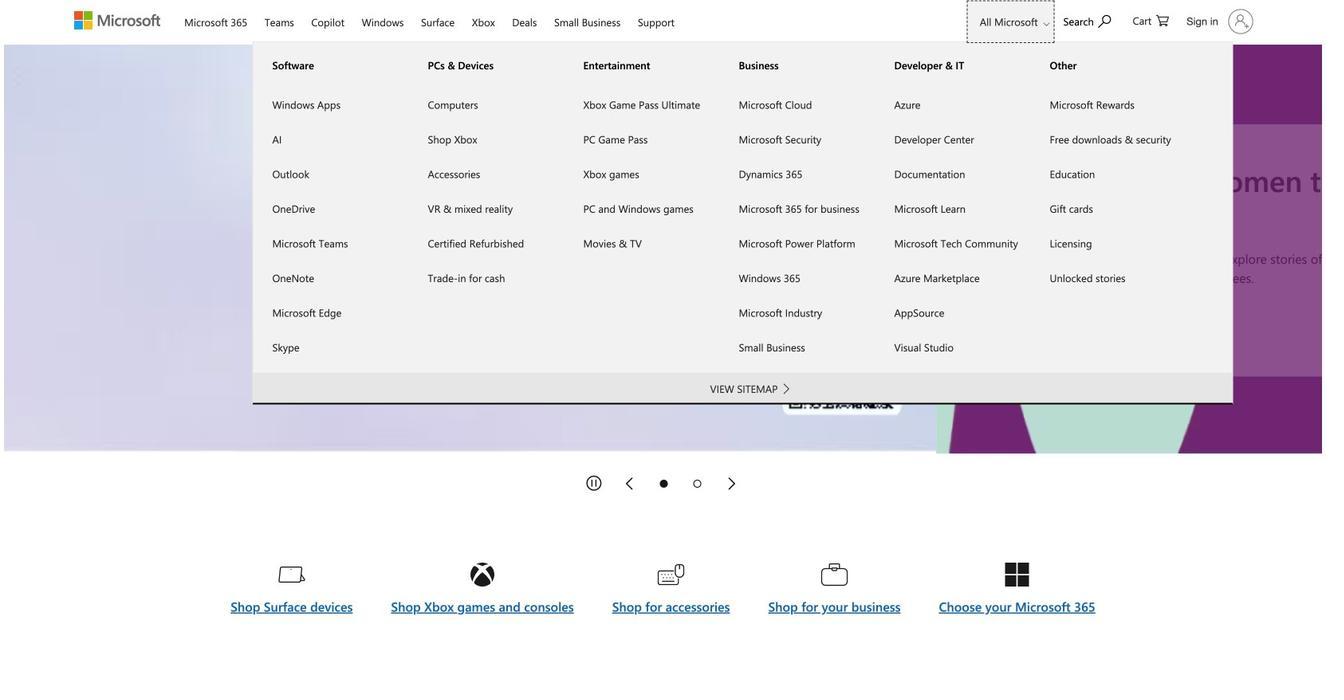 Task type: describe. For each thing, give the bounding box(es) containing it.
microsoft image
[[74, 11, 161, 30]]

6 heading from the left
[[1031, 43, 1187, 87]]

4 heading from the left
[[720, 43, 876, 87]]

2 heading from the left
[[409, 43, 565, 87]]

1 heading from the left
[[253, 43, 409, 87]]

inclusion is innovation. image
[[616, 45, 1327, 457]]

5 heading from the left
[[876, 43, 1031, 87]]

microsoft copilot app being utilized to generate pictures of a singing dog, assisting to identify a flower, and helping to generate an email to congratulate a coworker on a promotion. image
[[0, 45, 616, 457]]



Task type: vqa. For each thing, say whether or not it's contained in the screenshot.
search field on the right top of page
yes



Task type: locate. For each thing, give the bounding box(es) containing it.
None search field
[[1056, 2, 1128, 38]]

heading
[[253, 43, 409, 87], [409, 43, 565, 87], [565, 43, 720, 87], [720, 43, 876, 87], [876, 43, 1031, 87], [1031, 43, 1187, 87]]

3 heading from the left
[[565, 43, 720, 87]]



